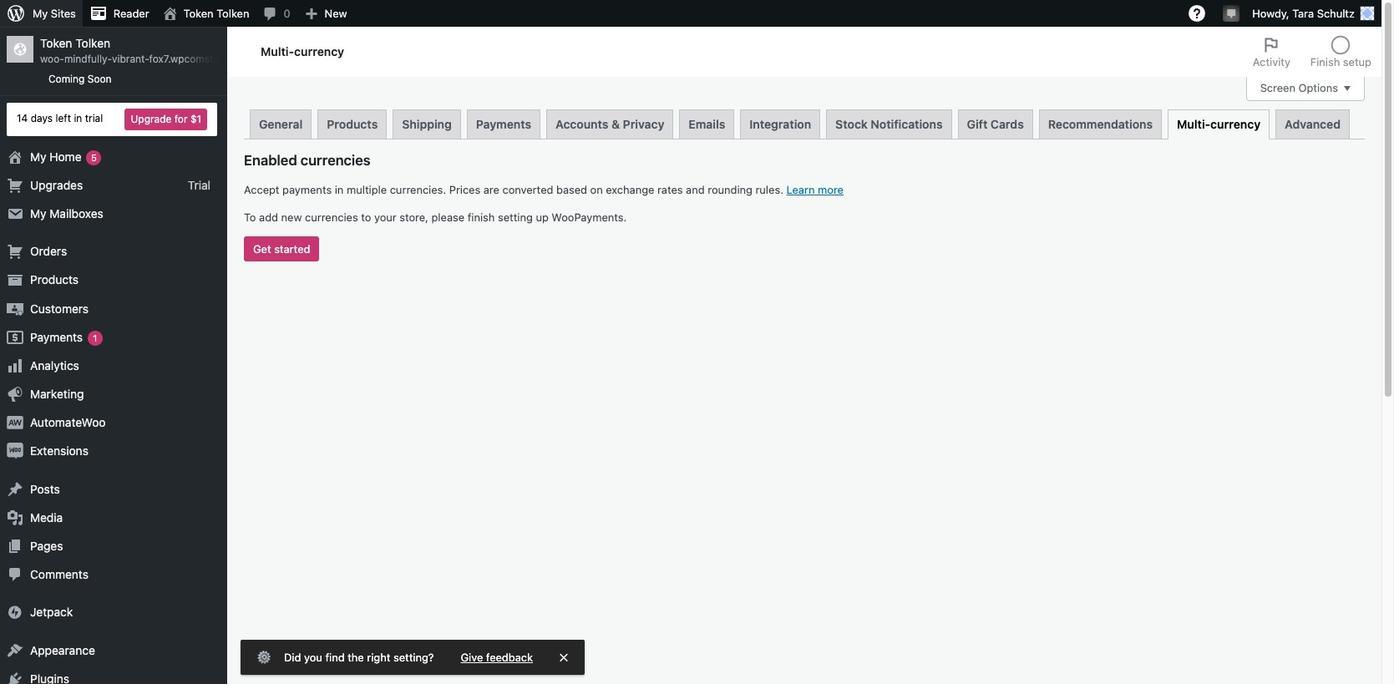 Task type: describe. For each thing, give the bounding box(es) containing it.
finish setup button
[[1301, 27, 1382, 77]]

analytics link
[[0, 352, 227, 380]]

0 vertical spatial multi-currency
[[261, 44, 344, 58]]

my mailboxes
[[30, 206, 103, 221]]

my mailboxes link
[[0, 200, 227, 228]]

based
[[556, 183, 587, 197]]

give
[[461, 651, 483, 664]]

up
[[536, 210, 549, 224]]

✕ button
[[560, 650, 568, 665]]

emails link
[[680, 109, 735, 138]]

5
[[91, 152, 97, 163]]

customers
[[30, 301, 89, 315]]

trial
[[188, 178, 211, 192]]

notifications
[[871, 117, 943, 131]]

jetpack
[[30, 605, 73, 619]]

multi-currency link
[[1168, 109, 1270, 139]]

find
[[325, 651, 345, 664]]

payments for payments 1
[[30, 330, 83, 344]]

coming
[[48, 73, 85, 85]]

converted
[[502, 183, 553, 197]]

exchange
[[606, 183, 654, 197]]

gift cards
[[967, 117, 1024, 131]]

finish
[[468, 210, 495, 224]]

please
[[431, 210, 465, 224]]

1 horizontal spatial multi-currency
[[1177, 117, 1261, 131]]

reader
[[113, 7, 149, 20]]

upgrade for $1 button
[[125, 108, 207, 130]]

your
[[374, 210, 397, 224]]

my for my home 5
[[30, 149, 46, 163]]

14
[[17, 112, 28, 125]]

marketing
[[30, 387, 84, 401]]

woopayments.
[[552, 210, 627, 224]]

enabled
[[244, 152, 297, 169]]

payments link
[[467, 109, 541, 138]]

tara
[[1293, 7, 1314, 20]]

pencil icon image
[[257, 651, 271, 664]]

recommendations
[[1048, 117, 1153, 131]]

activity
[[1253, 55, 1291, 69]]

to add new currencies to your store, please finish setting up woopayments.
[[244, 210, 627, 224]]

stock notifications
[[836, 117, 943, 131]]

analytics
[[30, 358, 79, 373]]

advanced
[[1285, 117, 1341, 131]]

posts link
[[0, 475, 227, 504]]

customers link
[[0, 294, 227, 323]]

orders link
[[0, 237, 227, 266]]

accounts & privacy
[[556, 117, 664, 131]]

tolken for token tolken woo-mindfully-vibrant-fox7.wpcomstaging.com coming soon
[[75, 36, 110, 50]]

orders
[[30, 244, 67, 258]]

to
[[244, 210, 256, 224]]

upgrades
[[30, 178, 83, 192]]

accept payments in multiple currencies. prices are converted based on exchange rates and rounding rules. learn more
[[244, 183, 844, 197]]

you
[[304, 651, 322, 664]]

new
[[281, 210, 302, 224]]

payments 1
[[30, 330, 97, 344]]

notification image
[[1225, 6, 1238, 19]]

for
[[174, 112, 188, 125]]

reader link
[[83, 0, 156, 27]]

did
[[284, 651, 301, 664]]

automatewoo
[[30, 415, 106, 430]]

integration link
[[740, 109, 821, 138]]

0
[[284, 7, 290, 20]]

get started
[[253, 243, 310, 256]]

screen options button
[[1246, 76, 1365, 101]]

are
[[484, 183, 500, 197]]

tolken for token tolken
[[217, 7, 249, 20]]

media
[[30, 510, 63, 524]]

jetpack link
[[0, 598, 227, 627]]

tab list containing activity
[[1243, 27, 1382, 77]]

rates
[[657, 183, 683, 197]]

1
[[93, 332, 97, 343]]

my sites
[[33, 7, 76, 20]]

1 horizontal spatial multi-
[[1177, 117, 1211, 131]]

token for token tolken woo-mindfully-vibrant-fox7.wpcomstaging.com coming soon
[[40, 36, 72, 50]]

cards
[[991, 117, 1024, 131]]

give feedback button
[[461, 650, 533, 665]]

activity button
[[1243, 27, 1301, 77]]

privacy
[[623, 117, 664, 131]]

get started link
[[244, 237, 319, 262]]

setting?
[[393, 651, 434, 664]]

products inside main menu navigation
[[30, 273, 79, 287]]

home
[[50, 149, 82, 163]]

accounts & privacy link
[[546, 109, 674, 138]]



Task type: locate. For each thing, give the bounding box(es) containing it.
multiple
[[347, 183, 387, 197]]

0 horizontal spatial multi-currency
[[261, 44, 344, 58]]

rules.
[[756, 183, 784, 197]]

0 horizontal spatial in
[[74, 112, 82, 125]]

sites
[[51, 7, 76, 20]]

0 vertical spatial multi-
[[261, 44, 294, 58]]

token tolken woo-mindfully-vibrant-fox7.wpcomstaging.com coming soon
[[40, 36, 262, 85]]

payments
[[476, 117, 531, 131], [30, 330, 83, 344]]

0 vertical spatial tolken
[[217, 7, 249, 20]]

0 horizontal spatial products link
[[0, 266, 227, 294]]

payments for payments
[[476, 117, 531, 131]]

&
[[611, 117, 620, 131]]

payments
[[282, 183, 332, 197]]

token up fox7.wpcomstaging.com
[[183, 7, 214, 20]]

products up the customers
[[30, 273, 79, 287]]

currencies left to
[[305, 210, 358, 224]]

rounding
[[708, 183, 753, 197]]

my down the upgrades
[[30, 206, 46, 221]]

multi-
[[261, 44, 294, 58], [1177, 117, 1211, 131]]

1 horizontal spatial products link
[[318, 109, 387, 138]]

store,
[[400, 210, 429, 224]]

token inside token tolken woo-mindfully-vibrant-fox7.wpcomstaging.com coming soon
[[40, 36, 72, 50]]

mailboxes
[[50, 206, 103, 221]]

1 horizontal spatial token
[[183, 7, 214, 20]]

tolken inside toolbar navigation
[[217, 7, 249, 20]]

general
[[259, 117, 303, 131]]

1 horizontal spatial tolken
[[217, 7, 249, 20]]

currencies up the payments
[[301, 152, 371, 169]]

0 vertical spatial my
[[33, 7, 48, 20]]

tolken inside token tolken woo-mindfully-vibrant-fox7.wpcomstaging.com coming soon
[[75, 36, 110, 50]]

my for my sites
[[33, 7, 48, 20]]

1 horizontal spatial payments
[[476, 117, 531, 131]]

payments inside main menu navigation
[[30, 330, 83, 344]]

my home 5
[[30, 149, 97, 163]]

tab list
[[1243, 27, 1382, 77]]

and
[[686, 183, 705, 197]]

in right left
[[74, 112, 82, 125]]

token for token tolken
[[183, 7, 214, 20]]

left
[[55, 112, 71, 125]]

1 vertical spatial token
[[40, 36, 72, 50]]

soon
[[88, 73, 112, 85]]

14 days left in trial
[[17, 112, 103, 125]]

right
[[367, 651, 390, 664]]

1 vertical spatial in
[[335, 183, 344, 197]]

tolken up mindfully- at the left top
[[75, 36, 110, 50]]

0 vertical spatial in
[[74, 112, 82, 125]]

my for my mailboxes
[[30, 206, 46, 221]]

multi-currency down 0
[[261, 44, 344, 58]]

schultz
[[1317, 7, 1355, 20]]

my sites link
[[0, 0, 83, 27]]

media link
[[0, 504, 227, 532]]

mindfully-
[[64, 53, 112, 65]]

started
[[274, 243, 310, 256]]

0 vertical spatial payments
[[476, 117, 531, 131]]

0 vertical spatial currencies
[[301, 152, 371, 169]]

my left sites
[[33, 7, 48, 20]]

my left home
[[30, 149, 46, 163]]

howdy,
[[1253, 7, 1290, 20]]

screen
[[1260, 81, 1296, 95]]

multi-currency down screen
[[1177, 117, 1261, 131]]

1 vertical spatial products link
[[0, 266, 227, 294]]

payments up analytics
[[30, 330, 83, 344]]

stock notifications link
[[826, 109, 952, 138]]

0 horizontal spatial tolken
[[75, 36, 110, 50]]

1 vertical spatial products
[[30, 273, 79, 287]]

products link up 1
[[0, 266, 227, 294]]

integration
[[750, 117, 811, 131]]

0 horizontal spatial token
[[40, 36, 72, 50]]

1 vertical spatial currency
[[1211, 117, 1261, 131]]

toolbar navigation
[[0, 0, 1382, 30]]

shipping
[[402, 117, 452, 131]]

in inside navigation
[[74, 112, 82, 125]]

emails
[[689, 117, 725, 131]]

1 vertical spatial my
[[30, 149, 46, 163]]

finish setup
[[1311, 55, 1372, 69]]

1 vertical spatial currencies
[[305, 210, 358, 224]]

comments link
[[0, 561, 227, 589]]

0 vertical spatial products
[[327, 117, 378, 131]]

recommendations link
[[1039, 109, 1162, 138]]

1 horizontal spatial currency
[[1211, 117, 1261, 131]]

$1
[[190, 112, 201, 125]]

products link up enabled currencies
[[318, 109, 387, 138]]

general link
[[250, 109, 312, 138]]

0 horizontal spatial payments
[[30, 330, 83, 344]]

trial
[[85, 112, 103, 125]]

1 vertical spatial payments
[[30, 330, 83, 344]]

1 vertical spatial multi-currency
[[1177, 117, 1261, 131]]

token up "woo-"
[[40, 36, 72, 50]]

the
[[348, 651, 364, 664]]

learn
[[787, 183, 815, 197]]

in left 'multiple'
[[335, 183, 344, 197]]

fox7.wpcomstaging.com
[[149, 53, 262, 65]]

gift cards link
[[958, 109, 1033, 138]]

0 vertical spatial products link
[[318, 109, 387, 138]]

appearance
[[30, 643, 95, 657]]

woo-
[[40, 53, 64, 65]]

main menu navigation
[[0, 27, 262, 684]]

setup
[[1343, 55, 1372, 69]]

comments
[[30, 567, 88, 582]]

0 vertical spatial token
[[183, 7, 214, 20]]

screen options
[[1260, 81, 1338, 95]]

1 vertical spatial multi-
[[1177, 117, 1211, 131]]

on
[[590, 183, 603, 197]]

0 horizontal spatial currency
[[294, 44, 344, 58]]

howdy, tara schultz
[[1253, 7, 1355, 20]]

tolken left 0 link
[[217, 7, 249, 20]]

marketing link
[[0, 380, 227, 409]]

products link
[[318, 109, 387, 138], [0, 266, 227, 294]]

setting
[[498, 210, 533, 224]]

2 vertical spatial my
[[30, 206, 46, 221]]

add
[[259, 210, 278, 224]]

enabled currencies
[[244, 152, 371, 169]]

my inside toolbar navigation
[[33, 7, 48, 20]]

currency
[[294, 44, 344, 58], [1211, 117, 1261, 131]]

1 horizontal spatial in
[[335, 183, 344, 197]]

prices
[[449, 183, 481, 197]]

extensions
[[30, 444, 88, 458]]

to
[[361, 210, 371, 224]]

currency down new link
[[294, 44, 344, 58]]

currencies.
[[390, 183, 446, 197]]

0 vertical spatial currency
[[294, 44, 344, 58]]

learn more link
[[787, 183, 844, 197]]

gift
[[967, 117, 988, 131]]

pages
[[30, 539, 63, 553]]

multi-currency
[[261, 44, 344, 58], [1177, 117, 1261, 131]]

products up enabled currencies
[[327, 117, 378, 131]]

1 vertical spatial tolken
[[75, 36, 110, 50]]

my
[[33, 7, 48, 20], [30, 149, 46, 163], [30, 206, 46, 221]]

did you find the right setting?
[[284, 651, 434, 664]]

appearance link
[[0, 636, 227, 665]]

feedback
[[486, 651, 533, 664]]

currency down screen
[[1211, 117, 1261, 131]]

advanced link
[[1276, 109, 1350, 138]]

payments up "are"
[[476, 117, 531, 131]]

0 horizontal spatial products
[[30, 273, 79, 287]]

vibrant-
[[112, 53, 149, 65]]

1 horizontal spatial products
[[327, 117, 378, 131]]

0 horizontal spatial multi-
[[261, 44, 294, 58]]

token inside toolbar navigation
[[183, 7, 214, 20]]

products
[[327, 117, 378, 131], [30, 273, 79, 287]]

upgrade for $1
[[131, 112, 201, 125]]

options
[[1299, 81, 1338, 95]]



Task type: vqa. For each thing, say whether or not it's contained in the screenshot.
please
yes



